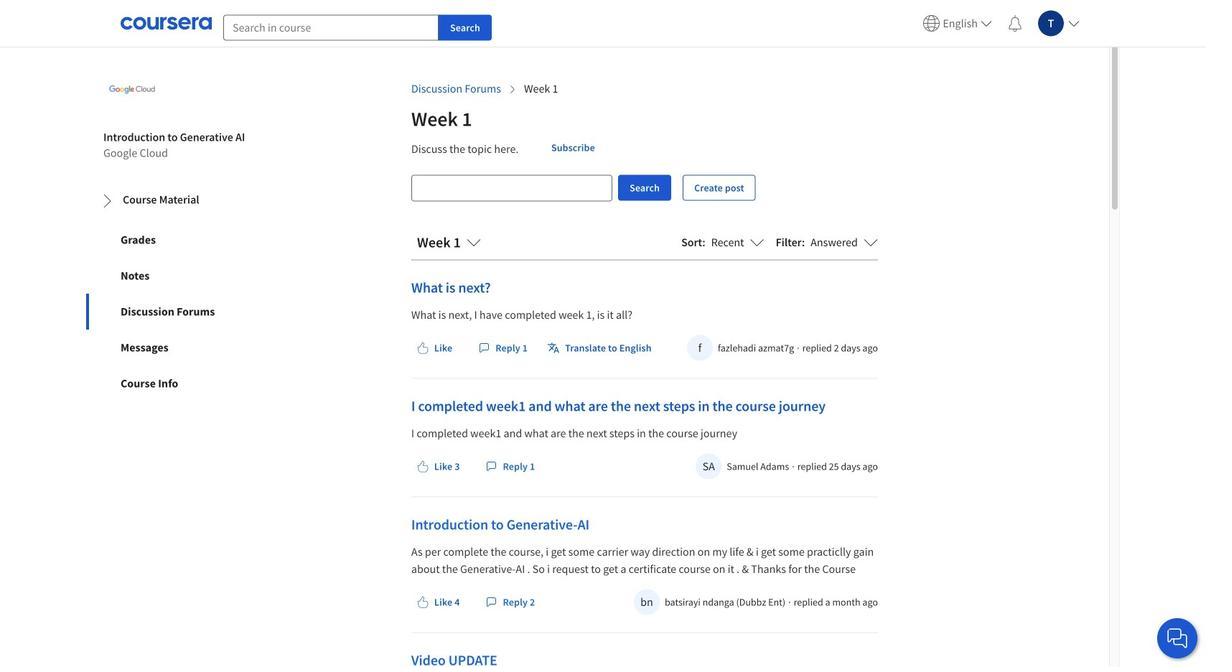 Task type: vqa. For each thing, say whether or not it's contained in the screenshot.
Flexible
no



Task type: describe. For each thing, give the bounding box(es) containing it.
Search in course text field
[[223, 15, 439, 41]]

google cloud image
[[103, 61, 161, 118]]



Task type: locate. For each thing, give the bounding box(es) containing it.
Search Input field
[[412, 175, 612, 201]]

coursera image
[[121, 12, 212, 35]]

help center image
[[1169, 630, 1187, 647]]



